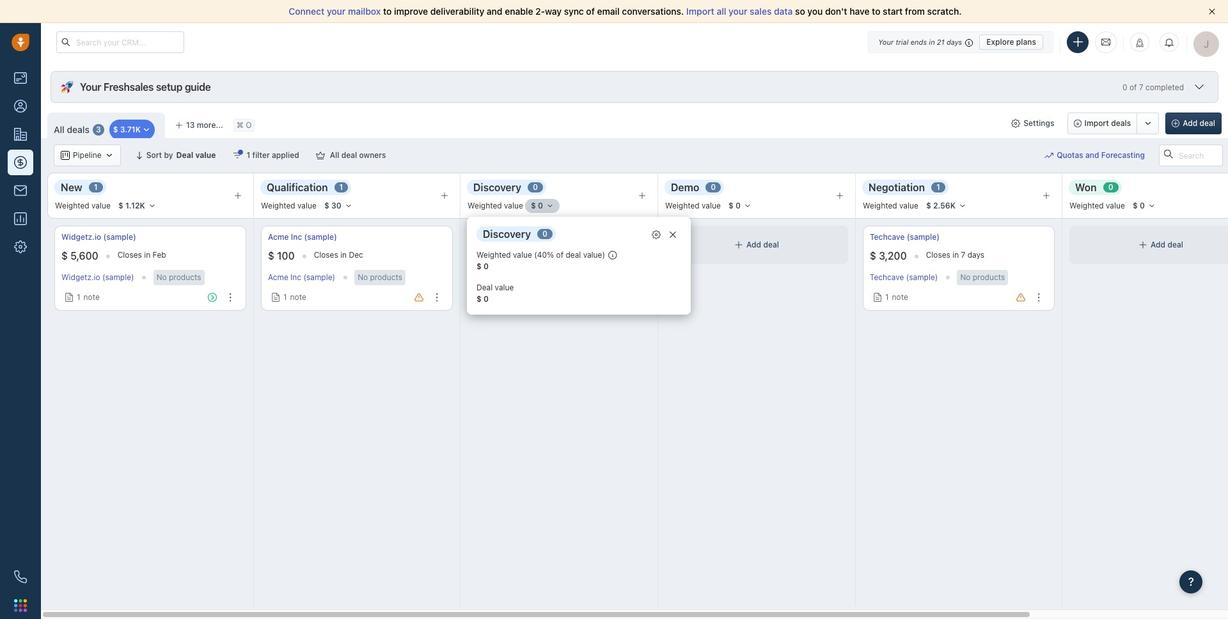 Task type: describe. For each thing, give the bounding box(es) containing it.
mailbox
[[348, 6, 381, 17]]

all deal owners button
[[308, 145, 394, 166]]

3,200
[[879, 250, 907, 262]]

0 vertical spatial days
[[947, 37, 962, 46]]

0 vertical spatial deal
[[176, 150, 193, 160]]

in for $ 3,200
[[953, 250, 959, 260]]

30
[[331, 201, 341, 210]]

won
[[1075, 181, 1097, 193]]

(sample) down closes in dec
[[304, 273, 335, 282]]

your for your freshsales setup guide
[[80, 81, 101, 93]]

ends
[[911, 37, 927, 46]]

$ 100
[[268, 250, 295, 262]]

2 acme inc (sample) from the top
[[268, 273, 335, 282]]

settings
[[1024, 118, 1055, 128]]

2 your from the left
[[729, 6, 748, 17]]

weighted value (40% of deal value)
[[477, 250, 605, 260]]

1 note for $ 3,200
[[885, 292, 908, 302]]

2 techcave from the top
[[870, 273, 904, 282]]

value for qualification
[[298, 201, 317, 211]]

so
[[795, 6, 805, 17]]

(sample) down closes in feb
[[102, 273, 134, 282]]

import deals group
[[1067, 113, 1159, 134]]

$ 30 button
[[319, 199, 358, 213]]

discovery dialog
[[467, 217, 691, 315]]

conversations.
[[622, 6, 684, 17]]

weighted for demo
[[665, 201, 700, 211]]

closes in dec
[[314, 250, 363, 260]]

in for $ 100
[[340, 250, 347, 260]]

what's new image
[[1136, 38, 1144, 47]]

2 horizontal spatial of
[[1130, 82, 1137, 92]]

1 down $ 3,200
[[885, 292, 889, 302]]

1.12k
[[125, 201, 145, 210]]

$ 3.71k button
[[109, 120, 155, 140]]

closes for $ 5,600
[[118, 250, 142, 260]]

completed
[[1146, 82, 1184, 92]]

owners
[[359, 150, 386, 160]]

send email image
[[1102, 37, 1111, 48]]

$ inside button
[[118, 201, 123, 210]]

1 to from the left
[[383, 6, 392, 17]]

$ 3.71k button
[[105, 119, 159, 141]]

1 up $ 30 button
[[339, 183, 343, 192]]

more...
[[197, 120, 223, 130]]

demo
[[671, 181, 699, 193]]

import deals
[[1085, 118, 1131, 128]]

applied
[[272, 150, 299, 160]]

connect your mailbox to improve deliverability and enable 2-way sync of email conversations. import all your sales data so you don't have to start from scratch.
[[289, 6, 962, 17]]

deals for all
[[67, 124, 89, 135]]

dec
[[349, 250, 363, 260]]

container_wx8msf4aqz5i3rn1 image down $ 100
[[271, 293, 280, 302]]

weighted value for negotiation
[[863, 201, 919, 211]]

container_wx8msf4aqz5i3rn1 image inside '1 filter applied' button
[[233, 151, 242, 160]]

container_wx8msf4aqz5i3rn1 image down $ 5,600 at the top of page
[[65, 293, 74, 302]]

import all your sales data link
[[686, 6, 795, 17]]

value for negotiation
[[900, 201, 919, 211]]

$ 0 inside discovery dialog
[[477, 262, 489, 271]]

products for $ 100
[[370, 273, 402, 282]]

$ 2.56k
[[926, 201, 956, 210]]

$ 0 for demo
[[729, 201, 741, 210]]

discovery inside discovery dialog
[[483, 228, 531, 240]]

closes in feb
[[118, 250, 166, 260]]

0 of 7 completed
[[1123, 82, 1184, 92]]

plans
[[1016, 37, 1036, 46]]

weighted for new
[[55, 201, 89, 211]]

closes for $ 100
[[314, 250, 338, 260]]

weighted for discovery
[[468, 201, 502, 211]]

(sample) down 3,200
[[906, 273, 938, 282]]

container_wx8msf4aqz5i3rn1 image inside settings popup button
[[1012, 119, 1021, 128]]

no products for $ 100
[[358, 273, 402, 282]]

weighted for negotiation
[[863, 201, 897, 211]]

deals for import
[[1111, 118, 1131, 128]]

your trial ends in 21 days
[[878, 37, 962, 46]]

deal inside deal value $ 0
[[477, 283, 493, 292]]

2 acme from the top
[[268, 273, 288, 282]]

container_wx8msf4aqz5i3rn1 image inside $ 3.71k button
[[142, 125, 151, 134]]

guide
[[185, 81, 211, 93]]

have
[[850, 6, 870, 17]]

1 filter applied
[[247, 150, 299, 160]]

weighted for won
[[1070, 201, 1104, 211]]

1 techcave (sample) from the top
[[870, 232, 940, 242]]

your freshsales setup guide
[[80, 81, 211, 93]]

add inside button
[[1183, 118, 1198, 128]]

$ inside deal value $ 0
[[477, 294, 482, 304]]

13 more... button
[[168, 116, 230, 134]]

container_wx8msf4aqz5i3rn1 image inside pipeline dropdown button
[[61, 151, 70, 160]]

container_wx8msf4aqz5i3rn1 image inside quotas and forecasting link
[[1045, 151, 1054, 160]]

negotiation
[[869, 181, 925, 193]]

100
[[277, 250, 295, 262]]

5,600
[[70, 250, 98, 262]]

0 horizontal spatial and
[[487, 6, 503, 17]]

sort
[[146, 150, 162, 160]]

import deals button
[[1067, 113, 1138, 134]]

all deals link
[[54, 123, 89, 136]]

sales
[[750, 6, 772, 17]]

⌘
[[237, 121, 244, 130]]

freshsales
[[104, 81, 154, 93]]

value)
[[583, 250, 605, 260]]

data
[[774, 6, 793, 17]]

7 for of
[[1139, 82, 1144, 92]]

filter
[[252, 150, 270, 160]]

2 widgetz.io from the top
[[61, 273, 100, 282]]

quotas and forecasting
[[1057, 151, 1145, 160]]

products for $ 3,200
[[973, 273, 1005, 282]]

13 more...
[[186, 120, 223, 130]]

weighted value for demo
[[665, 201, 721, 211]]

improve
[[394, 6, 428, 17]]

value for discovery
[[504, 201, 523, 211]]

settings button
[[1005, 113, 1061, 134]]

explore plans link
[[980, 34, 1043, 50]]

o
[[246, 121, 252, 130]]

2 acme inc (sample) link from the top
[[268, 273, 335, 282]]

feb
[[153, 250, 166, 260]]

1 inc from the top
[[291, 232, 302, 242]]

products for $ 5,600
[[169, 273, 201, 282]]

import inside import deals button
[[1085, 118, 1109, 128]]

1 down $ 5,600 at the top of page
[[77, 292, 80, 302]]

1 note for $ 5,600
[[77, 292, 100, 302]]

phone image
[[14, 571, 27, 583]]

all deals 3
[[54, 124, 101, 135]]

$ 0 button for discovery
[[525, 199, 560, 213]]

no for $ 3,200
[[961, 273, 971, 282]]

$ 0 button for won
[[1127, 199, 1162, 213]]

1 note for $ 100
[[283, 292, 306, 302]]

⌘ o
[[237, 121, 252, 130]]



Task type: vqa. For each thing, say whether or not it's contained in the screenshot.
Filter by Button
no



Task type: locate. For each thing, give the bounding box(es) containing it.
6 weighted value from the left
[[1070, 201, 1125, 211]]

all inside button
[[330, 150, 339, 160]]

1 note down 5,600
[[77, 292, 100, 302]]

0 vertical spatial techcave (sample) link
[[870, 232, 940, 243]]

inc down 100
[[291, 273, 301, 282]]

add deal button
[[1166, 113, 1222, 134]]

your left freshsales
[[80, 81, 101, 93]]

1 down 100
[[283, 292, 287, 302]]

0 inside deal value $ 0
[[484, 294, 489, 304]]

$ 1.12k
[[118, 201, 145, 210]]

container_wx8msf4aqz5i3rn1 image left 'quotas'
[[1045, 151, 1054, 160]]

0 horizontal spatial days
[[947, 37, 962, 46]]

0 vertical spatial acme inc (sample)
[[268, 232, 337, 242]]

2 weighted value from the left
[[261, 201, 317, 211]]

1 vertical spatial acme
[[268, 273, 288, 282]]

1 acme from the top
[[268, 232, 289, 242]]

0 horizontal spatial import
[[686, 6, 714, 17]]

to right mailbox
[[383, 6, 392, 17]]

closes left feb
[[118, 250, 142, 260]]

to left start
[[872, 6, 881, 17]]

7 for in
[[961, 250, 966, 260]]

and left enable at top
[[487, 6, 503, 17]]

of right (40%
[[556, 250, 564, 260]]

deliverability
[[430, 6, 484, 17]]

1 horizontal spatial and
[[1086, 151, 1099, 160]]

no products down closes in 7 days
[[961, 273, 1005, 282]]

techcave up $ 3,200
[[870, 232, 905, 242]]

1 note
[[77, 292, 100, 302], [283, 292, 306, 302], [885, 292, 908, 302]]

Search field
[[1159, 145, 1223, 166]]

note down 100
[[290, 292, 306, 302]]

import up the quotas and forecasting
[[1085, 118, 1109, 128]]

2 widgetz.io (sample) link from the top
[[61, 273, 134, 282]]

2 no from the left
[[358, 273, 368, 282]]

widgetz.io (sample) link
[[61, 232, 136, 243], [61, 273, 134, 282]]

acme inc (sample) link down 100
[[268, 273, 335, 282]]

0 vertical spatial widgetz.io (sample)
[[61, 232, 136, 242]]

1 no products from the left
[[157, 273, 201, 282]]

1 right new
[[94, 183, 98, 192]]

quotas
[[1057, 151, 1084, 160]]

2 vertical spatial of
[[556, 250, 564, 260]]

1 techcave (sample) link from the top
[[870, 232, 940, 243]]

1 inside button
[[247, 150, 250, 160]]

0 horizontal spatial to
[[383, 6, 392, 17]]

1 acme inc (sample) link from the top
[[268, 232, 337, 243]]

1 note from the left
[[84, 292, 100, 302]]

$ 0 for discovery
[[531, 201, 543, 210]]

1 vertical spatial and
[[1086, 151, 1099, 160]]

4 weighted value from the left
[[665, 201, 721, 211]]

1 vertical spatial inc
[[291, 273, 301, 282]]

3 1 note from the left
[[885, 292, 908, 302]]

$ 3.71k
[[113, 125, 141, 134]]

1 vertical spatial acme inc (sample)
[[268, 273, 335, 282]]

techcave (sample) link
[[870, 232, 940, 243], [870, 273, 938, 282]]

trial
[[896, 37, 909, 46]]

1 vertical spatial import
[[1085, 118, 1109, 128]]

all deal owners
[[330, 150, 386, 160]]

2 horizontal spatial no products
[[961, 273, 1005, 282]]

7 down $ 2.56k button
[[961, 250, 966, 260]]

in left the dec
[[340, 250, 347, 260]]

container_wx8msf4aqz5i3rn1 image inside pipeline dropdown button
[[105, 151, 114, 160]]

0 horizontal spatial closes
[[118, 250, 142, 260]]

2 inc from the top
[[291, 273, 301, 282]]

container_wx8msf4aqz5i3rn1 image inside all deal owners button
[[316, 151, 325, 160]]

don't
[[825, 6, 847, 17]]

in down $ 2.56k button
[[953, 250, 959, 260]]

your
[[878, 37, 894, 46], [80, 81, 101, 93]]

2 products from the left
[[370, 273, 402, 282]]

no products for $ 5,600
[[157, 273, 201, 282]]

all
[[717, 6, 726, 17]]

sort by deal value
[[146, 150, 216, 160]]

1 vertical spatial widgetz.io (sample) link
[[61, 273, 134, 282]]

1 acme inc (sample) from the top
[[268, 232, 337, 242]]

add deal inside button
[[1183, 118, 1216, 128]]

acme
[[268, 232, 289, 242], [268, 273, 288, 282]]

2 1 note from the left
[[283, 292, 306, 302]]

0 vertical spatial discovery
[[473, 181, 521, 193]]

1 vertical spatial of
[[1130, 82, 1137, 92]]

1 vertical spatial days
[[968, 250, 985, 260]]

0 horizontal spatial no
[[157, 273, 167, 282]]

setup
[[156, 81, 182, 93]]

$ 2.56k button
[[921, 199, 972, 213]]

weighted
[[55, 201, 89, 211], [261, 201, 295, 211], [468, 201, 502, 211], [665, 201, 700, 211], [863, 201, 897, 211], [1070, 201, 1104, 211], [477, 250, 511, 260]]

and
[[487, 6, 503, 17], [1086, 151, 1099, 160]]

0
[[1123, 82, 1128, 92], [533, 183, 538, 192], [711, 183, 716, 192], [1108, 183, 1114, 192], [538, 201, 543, 210], [736, 201, 741, 210], [1140, 201, 1145, 210], [543, 229, 548, 239], [484, 262, 489, 271], [484, 294, 489, 304]]

scratch.
[[927, 6, 962, 17]]

no down feb
[[157, 273, 167, 282]]

1 vertical spatial 7
[[961, 250, 966, 260]]

1 vertical spatial techcave (sample)
[[870, 273, 938, 282]]

1 horizontal spatial your
[[729, 6, 748, 17]]

value for demo
[[702, 201, 721, 211]]

1 horizontal spatial your
[[878, 37, 894, 46]]

1 vertical spatial techcave (sample) link
[[870, 273, 938, 282]]

discovery
[[473, 181, 521, 193], [483, 228, 531, 240]]

0 vertical spatial all
[[54, 124, 64, 135]]

1 vertical spatial widgetz.io
[[61, 273, 100, 282]]

1 note down 100
[[283, 292, 306, 302]]

all up pipeline dropdown button in the top of the page
[[54, 124, 64, 135]]

and right 'quotas'
[[1086, 151, 1099, 160]]

1 your from the left
[[327, 6, 346, 17]]

1 vertical spatial all
[[330, 150, 339, 160]]

no products down feb
[[157, 273, 201, 282]]

pipeline button
[[54, 145, 121, 166]]

start
[[883, 6, 903, 17]]

in left feb
[[144, 250, 150, 260]]

techcave (sample) link up 3,200
[[870, 232, 940, 243]]

1 filter applied button
[[224, 145, 308, 166]]

no down the dec
[[358, 273, 368, 282]]

acme inc (sample) link
[[268, 232, 337, 243], [268, 273, 335, 282]]

connect your mailbox link
[[289, 6, 383, 17]]

1 $ 0 button from the left
[[525, 199, 560, 213]]

(sample) up closes in feb
[[103, 232, 136, 242]]

email
[[597, 6, 620, 17]]

your left trial at the top of page
[[878, 37, 894, 46]]

0 horizontal spatial your
[[327, 6, 346, 17]]

1 closes from the left
[[118, 250, 142, 260]]

0 vertical spatial widgetz.io
[[61, 232, 101, 242]]

1 horizontal spatial all
[[330, 150, 339, 160]]

2 horizontal spatial $ 0 button
[[1127, 199, 1162, 213]]

1 1 note from the left
[[77, 292, 100, 302]]

container_wx8msf4aqz5i3rn1 image left filter
[[233, 151, 242, 160]]

2 horizontal spatial 1 note
[[885, 292, 908, 302]]

closes in 7 days
[[926, 250, 985, 260]]

3 note from the left
[[892, 292, 908, 302]]

your for your trial ends in 21 days
[[878, 37, 894, 46]]

(40%
[[534, 250, 554, 260]]

no products
[[157, 273, 201, 282], [358, 273, 402, 282], [961, 273, 1005, 282]]

2 horizontal spatial note
[[892, 292, 908, 302]]

7
[[1139, 82, 1144, 92], [961, 250, 966, 260]]

1 vertical spatial your
[[80, 81, 101, 93]]

1 no from the left
[[157, 273, 167, 282]]

0 horizontal spatial deals
[[67, 124, 89, 135]]

0 vertical spatial acme inc (sample) link
[[268, 232, 337, 243]]

1 vertical spatial deal
[[477, 283, 493, 292]]

5 weighted value from the left
[[863, 201, 919, 211]]

widgetz.io (sample)
[[61, 232, 136, 242], [61, 273, 134, 282]]

1 products from the left
[[169, 273, 201, 282]]

0 horizontal spatial all
[[54, 124, 64, 135]]

widgetz.io (sample) up 5,600
[[61, 232, 136, 242]]

days right 21
[[947, 37, 962, 46]]

techcave (sample) up 3,200
[[870, 232, 940, 242]]

deals up forecasting
[[1111, 118, 1131, 128]]

1 widgetz.io (sample) from the top
[[61, 232, 136, 242]]

you
[[808, 6, 823, 17]]

1 horizontal spatial closes
[[314, 250, 338, 260]]

days down $ 2.56k button
[[968, 250, 985, 260]]

0 vertical spatial widgetz.io (sample) link
[[61, 232, 136, 243]]

techcave (sample)
[[870, 232, 940, 242], [870, 273, 938, 282]]

freshworks switcher image
[[14, 599, 27, 612]]

0 vertical spatial techcave (sample)
[[870, 232, 940, 242]]

1 horizontal spatial no
[[358, 273, 368, 282]]

$ 0
[[531, 201, 543, 210], [729, 201, 741, 210], [1133, 201, 1145, 210], [477, 262, 489, 271]]

value for new
[[92, 201, 111, 211]]

13
[[186, 120, 195, 130]]

note for $ 3,200
[[892, 292, 908, 302]]

explore plans
[[987, 37, 1036, 46]]

3 no products from the left
[[961, 273, 1005, 282]]

weighted value for new
[[55, 201, 111, 211]]

acme inc (sample) down 100
[[268, 273, 335, 282]]

no for $ 100
[[358, 273, 368, 282]]

no for $ 5,600
[[157, 273, 167, 282]]

acme inc (sample)
[[268, 232, 337, 242], [268, 273, 335, 282]]

acme down $ 100
[[268, 273, 288, 282]]

pipeline
[[73, 151, 101, 160]]

0 horizontal spatial 1 note
[[77, 292, 100, 302]]

inc
[[291, 232, 302, 242], [291, 273, 301, 282]]

all for deal
[[330, 150, 339, 160]]

widgetz.io (sample) down 5,600
[[61, 273, 134, 282]]

add
[[1183, 118, 1198, 128], [549, 240, 564, 250], [747, 240, 761, 250], [1151, 240, 1166, 250]]

no products for $ 3,200
[[961, 273, 1005, 282]]

import left all
[[686, 6, 714, 17]]

0 vertical spatial inc
[[291, 232, 302, 242]]

all left owners
[[330, 150, 339, 160]]

widgetz.io down $ 5,600 at the top of page
[[61, 273, 100, 282]]

techcave down $ 3,200
[[870, 273, 904, 282]]

weighted value for won
[[1070, 201, 1125, 211]]

weighted value for discovery
[[468, 201, 523, 211]]

1 left filter
[[247, 150, 250, 160]]

deals
[[1111, 118, 1131, 128], [67, 124, 89, 135]]

3 weighted value from the left
[[468, 201, 523, 211]]

0 horizontal spatial your
[[80, 81, 101, 93]]

1 vertical spatial discovery
[[483, 228, 531, 240]]

1 horizontal spatial $ 0 button
[[723, 199, 757, 213]]

weighted for qualification
[[261, 201, 295, 211]]

1
[[247, 150, 250, 160], [94, 183, 98, 192], [339, 183, 343, 192], [937, 183, 940, 192], [77, 292, 80, 302], [283, 292, 287, 302], [885, 292, 889, 302]]

techcave (sample) link down 3,200
[[870, 273, 938, 282]]

$ 30
[[324, 201, 341, 210]]

widgetz.io (sample) link down 5,600
[[61, 273, 134, 282]]

0 horizontal spatial no products
[[157, 273, 201, 282]]

container_wx8msf4aqz5i3rn1 image right applied
[[316, 151, 325, 160]]

1 widgetz.io from the top
[[61, 232, 101, 242]]

techcave
[[870, 232, 905, 242], [870, 273, 904, 282]]

1 horizontal spatial 7
[[1139, 82, 1144, 92]]

acme inc (sample) link up 100
[[268, 232, 337, 243]]

qualification
[[267, 181, 328, 193]]

explore
[[987, 37, 1014, 46]]

no products down the dec
[[358, 273, 402, 282]]

3 products from the left
[[973, 273, 1005, 282]]

0 vertical spatial and
[[487, 6, 503, 17]]

acme inc (sample) up 100
[[268, 232, 337, 242]]

connect
[[289, 6, 325, 17]]

quotas and forecasting link
[[1045, 145, 1158, 166]]

0 vertical spatial techcave
[[870, 232, 905, 242]]

phone element
[[8, 564, 33, 590]]

1 up $ 2.56k
[[937, 183, 940, 192]]

deal value $ 0
[[477, 283, 514, 304]]

your
[[327, 6, 346, 17], [729, 6, 748, 17]]

(sample) up closes in dec
[[304, 232, 337, 242]]

0 horizontal spatial note
[[84, 292, 100, 302]]

widgetz.io up $ 5,600 at the top of page
[[61, 232, 101, 242]]

1 horizontal spatial note
[[290, 292, 306, 302]]

deal inside discovery dialog
[[566, 250, 581, 260]]

weighted value
[[55, 201, 111, 211], [261, 201, 317, 211], [468, 201, 523, 211], [665, 201, 721, 211], [863, 201, 919, 211], [1070, 201, 1125, 211]]

container_wx8msf4aqz5i3rn1 image
[[1012, 119, 1021, 128], [61, 151, 70, 160], [233, 151, 242, 160], [316, 151, 325, 160], [1045, 151, 1054, 160], [65, 293, 74, 302], [271, 293, 280, 302], [873, 293, 882, 302]]

note for $ 100
[[290, 292, 306, 302]]

1 vertical spatial widgetz.io (sample)
[[61, 273, 134, 282]]

note down 3,200
[[892, 292, 908, 302]]

0 vertical spatial import
[[686, 6, 714, 17]]

new
[[61, 181, 82, 193]]

by
[[164, 150, 173, 160]]

all for deals
[[54, 124, 64, 135]]

2 widgetz.io (sample) from the top
[[61, 273, 134, 282]]

value inside deal value $ 0
[[495, 283, 514, 292]]

Search your CRM... text field
[[56, 31, 184, 53]]

note down 5,600
[[84, 292, 100, 302]]

container_wx8msf4aqz5i3rn1 image
[[142, 125, 151, 134], [105, 151, 114, 160], [652, 230, 661, 239], [669, 230, 677, 239], [537, 241, 546, 249], [734, 241, 743, 249], [1139, 241, 1148, 249], [608, 251, 617, 260]]

in left 21
[[929, 37, 935, 46]]

2 techcave (sample) from the top
[[870, 273, 938, 282]]

1 techcave from the top
[[870, 232, 905, 242]]

$ 3,200
[[870, 250, 907, 262]]

1 horizontal spatial no products
[[358, 273, 402, 282]]

import
[[686, 6, 714, 17], [1085, 118, 1109, 128]]

close image
[[1209, 8, 1216, 15]]

2 note from the left
[[290, 292, 306, 302]]

3 $ 0 button from the left
[[1127, 199, 1162, 213]]

1 horizontal spatial to
[[872, 6, 881, 17]]

21
[[937, 37, 945, 46]]

1 horizontal spatial deal
[[477, 283, 493, 292]]

acme up $ 100
[[268, 232, 289, 242]]

0 vertical spatial 7
[[1139, 82, 1144, 92]]

inc up 100
[[291, 232, 302, 242]]

$ 5,600
[[61, 250, 98, 262]]

3
[[96, 125, 101, 135]]

weighted value for qualification
[[261, 201, 317, 211]]

of left completed
[[1130, 82, 1137, 92]]

container_wx8msf4aqz5i3rn1 image down $ 3,200
[[873, 293, 882, 302]]

deals inside button
[[1111, 118, 1131, 128]]

0 horizontal spatial deal
[[176, 150, 193, 160]]

closes left the dec
[[314, 250, 338, 260]]

1 horizontal spatial import
[[1085, 118, 1109, 128]]

in for $ 5,600
[[144, 250, 150, 260]]

and inside quotas and forecasting link
[[1086, 151, 1099, 160]]

3 no from the left
[[961, 273, 971, 282]]

0 horizontal spatial of
[[556, 250, 564, 260]]

1 horizontal spatial days
[[968, 250, 985, 260]]

value for won
[[1106, 201, 1125, 211]]

1 note down 3,200
[[885, 292, 908, 302]]

closes for $ 3,200
[[926, 250, 951, 260]]

2 horizontal spatial closes
[[926, 250, 951, 260]]

from
[[905, 6, 925, 17]]

0 horizontal spatial products
[[169, 273, 201, 282]]

(sample) down $ 2.56k
[[907, 232, 940, 242]]

0 horizontal spatial $ 0 button
[[525, 199, 560, 213]]

7 left completed
[[1139, 82, 1144, 92]]

(sample)
[[103, 232, 136, 242], [304, 232, 337, 242], [907, 232, 940, 242], [102, 273, 134, 282], [304, 273, 335, 282], [906, 273, 938, 282]]

1 horizontal spatial 1 note
[[283, 292, 306, 302]]

1 vertical spatial acme inc (sample) link
[[268, 273, 335, 282]]

$ 0 button
[[525, 199, 560, 213], [723, 199, 757, 213], [1127, 199, 1162, 213]]

0 horizontal spatial 7
[[961, 250, 966, 260]]

note for $ 5,600
[[84, 292, 100, 302]]

of inside discovery dialog
[[556, 250, 564, 260]]

$ 0 button for demo
[[723, 199, 757, 213]]

your left mailbox
[[327, 6, 346, 17]]

0 vertical spatial acme
[[268, 232, 289, 242]]

closes right 3,200
[[926, 250, 951, 260]]

1 horizontal spatial deals
[[1111, 118, 1131, 128]]

your right all
[[729, 6, 748, 17]]

3 closes from the left
[[926, 250, 951, 260]]

1 horizontal spatial products
[[370, 273, 402, 282]]

way
[[545, 6, 562, 17]]

$ inside dropdown button
[[113, 125, 118, 134]]

weighted inside discovery dialog
[[477, 250, 511, 260]]

$ 1.12k button
[[113, 199, 162, 213]]

2-
[[536, 6, 545, 17]]

enable
[[505, 6, 533, 17]]

container_wx8msf4aqz5i3rn1 image left settings
[[1012, 119, 1021, 128]]

techcave (sample) down 3,200
[[870, 273, 938, 282]]

0 vertical spatial your
[[878, 37, 894, 46]]

2 horizontal spatial no
[[961, 273, 971, 282]]

1 horizontal spatial of
[[586, 6, 595, 17]]

sync
[[564, 6, 584, 17]]

2 no products from the left
[[358, 273, 402, 282]]

$ 0 for won
[[1133, 201, 1145, 210]]

2 closes from the left
[[314, 250, 338, 260]]

2 $ 0 button from the left
[[723, 199, 757, 213]]

2 to from the left
[[872, 6, 881, 17]]

2 techcave (sample) link from the top
[[870, 273, 938, 282]]

2.56k
[[933, 201, 956, 210]]

1 vertical spatial techcave
[[870, 273, 904, 282]]

container_wx8msf4aqz5i3rn1 image left pipeline
[[61, 151, 70, 160]]

deals left 3
[[67, 124, 89, 135]]

widgetz.io (sample) link up 5,600
[[61, 232, 136, 243]]

of right sync
[[586, 6, 595, 17]]

1 weighted value from the left
[[55, 201, 111, 211]]

1 widgetz.io (sample) link from the top
[[61, 232, 136, 243]]

all
[[54, 124, 64, 135], [330, 150, 339, 160]]

2 horizontal spatial products
[[973, 273, 1005, 282]]

no down closes in 7 days
[[961, 273, 971, 282]]

3.71k
[[120, 125, 141, 134]]

0 vertical spatial of
[[586, 6, 595, 17]]

forecasting
[[1101, 151, 1145, 160]]



